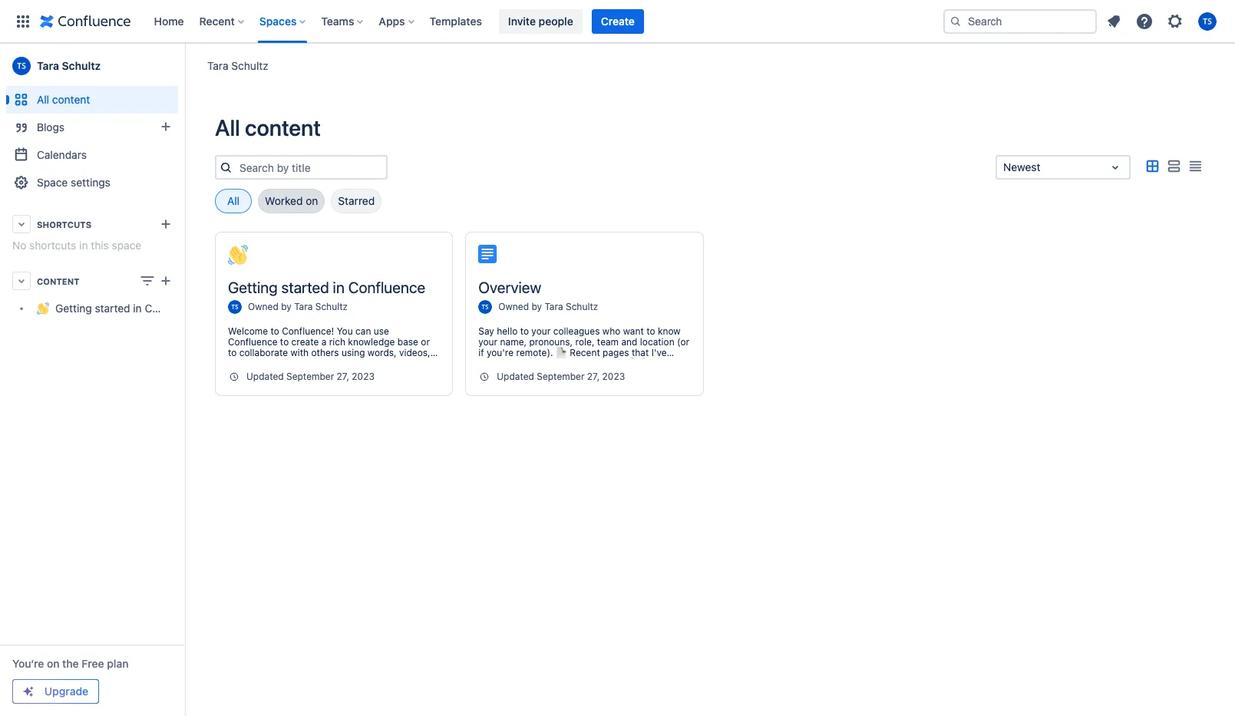 Task type: locate. For each thing, give the bounding box(es) containing it.
content up blogs
[[52, 93, 90, 106]]

0 vertical spatial all
[[37, 93, 49, 106]]

search image
[[950, 15, 962, 27]]

1 vertical spatial getting started in confluence
[[55, 302, 201, 315]]

0 horizontal spatial profile picture image
[[228, 300, 242, 314]]

on right worked
[[306, 194, 318, 207]]

0 horizontal spatial started
[[95, 302, 130, 315]]

2 september from the left
[[537, 371, 585, 382]]

1 horizontal spatial in
[[133, 302, 142, 315]]

all content up blogs
[[37, 93, 90, 106]]

tara schultz up all content link
[[37, 59, 101, 72]]

0 horizontal spatial tara schultz
[[37, 59, 101, 72]]

0 vertical spatial on
[[306, 194, 318, 207]]

2 by from the left
[[532, 301, 542, 313]]

owned for overview
[[499, 301, 529, 313]]

all content up 'search by title' field
[[215, 114, 321, 141]]

upgrade
[[44, 685, 88, 698]]

owned for getting started in confluence
[[248, 301, 279, 313]]

updated september 27, 2023
[[247, 371, 375, 382], [497, 371, 625, 382]]

shortcuts
[[37, 219, 91, 229]]

1 owned by tara schultz from the left
[[248, 301, 348, 313]]

spaces
[[259, 14, 297, 27]]

1 horizontal spatial started
[[281, 279, 329, 296]]

2 vertical spatial in
[[133, 302, 142, 315]]

apps button
[[374, 9, 420, 33]]

on
[[306, 194, 318, 207], [47, 657, 60, 670]]

recent button
[[195, 9, 250, 33]]

teams button
[[317, 9, 370, 33]]

open image
[[1107, 158, 1125, 177]]

1 horizontal spatial owned
[[499, 301, 529, 313]]

september
[[286, 371, 334, 382], [537, 371, 585, 382]]

calendars link
[[6, 141, 178, 169]]

by for getting started in confluence
[[281, 301, 292, 313]]

overview
[[479, 279, 542, 296]]

owned
[[248, 301, 279, 313], [499, 301, 529, 313]]

0 horizontal spatial owned
[[248, 301, 279, 313]]

all left worked
[[227, 194, 240, 207]]

2 owned by tara schultz from the left
[[499, 301, 598, 313]]

0 horizontal spatial getting
[[55, 302, 92, 315]]

Search by title field
[[235, 157, 386, 178]]

calendars
[[37, 148, 87, 161]]

settings icon image
[[1167, 12, 1185, 30]]

home
[[154, 14, 184, 27]]

2 updated from the left
[[497, 371, 534, 382]]

updated september 27, 2023 for getting started in confluence
[[247, 371, 375, 382]]

1 updated september 27, 2023 from the left
[[247, 371, 375, 382]]

schultz inside space element
[[62, 59, 101, 72]]

this
[[91, 239, 109, 252]]

0 horizontal spatial all content
[[37, 93, 90, 106]]

all up blogs
[[37, 93, 49, 106]]

shortcuts
[[29, 239, 76, 252]]

banner containing home
[[0, 0, 1236, 43]]

on for you're
[[47, 657, 60, 670]]

invite people
[[508, 14, 573, 27]]

started
[[281, 279, 329, 296], [95, 302, 130, 315]]

templates link
[[425, 9, 487, 33]]

the
[[62, 657, 79, 670]]

all inside button
[[227, 194, 240, 207]]

tara schultz inside space element
[[37, 59, 101, 72]]

1 horizontal spatial by
[[532, 301, 542, 313]]

tara schultz
[[207, 59, 269, 72], [37, 59, 101, 72]]

september for getting started in confluence
[[286, 371, 334, 382]]

0 vertical spatial all content
[[37, 93, 90, 106]]

0 horizontal spatial owned by tara schultz
[[248, 301, 348, 313]]

getting started in confluence link
[[6, 295, 201, 323]]

1 vertical spatial all content
[[215, 114, 321, 141]]

updated for overview
[[497, 371, 534, 382]]

all right create a blog icon at the left top of page
[[215, 114, 240, 141]]

1 vertical spatial confluence
[[145, 302, 201, 315]]

1 horizontal spatial updated september 27, 2023
[[497, 371, 625, 382]]

1 september from the left
[[286, 371, 334, 382]]

0 horizontal spatial updated
[[247, 371, 284, 382]]

premium image
[[22, 686, 35, 698]]

on inside button
[[306, 194, 318, 207]]

by
[[281, 301, 292, 313], [532, 301, 542, 313]]

on left the in the bottom of the page
[[47, 657, 60, 670]]

0 vertical spatial confluence
[[348, 279, 425, 296]]

Search field
[[944, 9, 1097, 33]]

apps
[[379, 14, 405, 27]]

1 horizontal spatial all content
[[215, 114, 321, 141]]

people
[[539, 14, 573, 27]]

confluence inside "link"
[[145, 302, 201, 315]]

tara schultz down recent dropdown button
[[207, 59, 269, 72]]

create
[[601, 14, 635, 27]]

all
[[37, 93, 49, 106], [215, 114, 240, 141], [227, 194, 240, 207]]

profile picture image
[[228, 300, 242, 314], [479, 300, 492, 314]]

owned by tara schultz for overview
[[499, 301, 598, 313]]

confluence
[[348, 279, 425, 296], [145, 302, 201, 315]]

getting started in confluence
[[228, 279, 425, 296], [55, 302, 201, 315]]

add shortcut image
[[157, 215, 175, 233]]

no shortcuts in this space
[[12, 239, 141, 252]]

0 horizontal spatial on
[[47, 657, 60, 670]]

2 horizontal spatial in
[[333, 279, 345, 296]]

1 vertical spatial getting
[[55, 302, 92, 315]]

tara
[[207, 59, 229, 72], [37, 59, 59, 72], [294, 301, 313, 313], [545, 301, 563, 313]]

updated
[[247, 371, 284, 382], [497, 371, 534, 382]]

global element
[[9, 0, 941, 43]]

1 updated from the left
[[247, 371, 284, 382]]

2 27, from the left
[[587, 371, 600, 382]]

1 vertical spatial content
[[245, 114, 321, 141]]

0 horizontal spatial september
[[286, 371, 334, 382]]

all inside space element
[[37, 93, 49, 106]]

0 horizontal spatial getting started in confluence
[[55, 302, 201, 315]]

0 vertical spatial content
[[52, 93, 90, 106]]

1 horizontal spatial getting
[[228, 279, 278, 296]]

1 horizontal spatial content
[[245, 114, 321, 141]]

recent
[[199, 14, 235, 27]]

1 2023 from the left
[[352, 371, 375, 382]]

2 updated september 27, 2023 from the left
[[497, 371, 625, 382]]

:wave: image
[[228, 245, 248, 265], [228, 245, 248, 265]]

0 horizontal spatial content
[[52, 93, 90, 106]]

content inside space element
[[52, 93, 90, 106]]

you're
[[12, 657, 44, 670]]

compact list image
[[1186, 157, 1205, 176]]

1 horizontal spatial on
[[306, 194, 318, 207]]

content up 'search by title' field
[[245, 114, 321, 141]]

2 vertical spatial all
[[227, 194, 240, 207]]

0 horizontal spatial confluence
[[145, 302, 201, 315]]

by for overview
[[532, 301, 542, 313]]

1 vertical spatial on
[[47, 657, 60, 670]]

in
[[79, 239, 88, 252], [333, 279, 345, 296], [133, 302, 142, 315]]

1 horizontal spatial confluence
[[348, 279, 425, 296]]

space settings link
[[6, 169, 178, 197]]

schultz
[[231, 59, 269, 72], [62, 59, 101, 72], [315, 301, 348, 313], [566, 301, 598, 313]]

updated september 27, 2023 for overview
[[497, 371, 625, 382]]

1 horizontal spatial getting started in confluence
[[228, 279, 425, 296]]

1 horizontal spatial september
[[537, 371, 585, 382]]

1 horizontal spatial 2023
[[603, 371, 625, 382]]

you're on the free plan
[[12, 657, 129, 670]]

0 horizontal spatial 27,
[[337, 371, 349, 382]]

1 vertical spatial in
[[333, 279, 345, 296]]

27, for getting started in confluence
[[337, 371, 349, 382]]

2 profile picture image from the left
[[479, 300, 492, 314]]

on inside space element
[[47, 657, 60, 670]]

started inside "link"
[[95, 302, 130, 315]]

free
[[82, 657, 104, 670]]

1 horizontal spatial owned by tara schultz
[[499, 301, 598, 313]]

1 profile picture image from the left
[[228, 300, 242, 314]]

shortcuts button
[[6, 210, 178, 238]]

invite
[[508, 14, 536, 27]]

27,
[[337, 371, 349, 382], [587, 371, 600, 382]]

0 horizontal spatial by
[[281, 301, 292, 313]]

blogs link
[[6, 114, 178, 141]]

getting
[[228, 279, 278, 296], [55, 302, 92, 315]]

tara schultz link
[[6, 51, 178, 81], [207, 58, 269, 73], [294, 301, 348, 313], [545, 301, 598, 313]]

None text field
[[1004, 160, 1007, 175]]

no
[[12, 239, 26, 252]]

collapse sidebar image
[[167, 51, 201, 81]]

2023
[[352, 371, 375, 382], [603, 371, 625, 382]]

0 horizontal spatial updated september 27, 2023
[[247, 371, 375, 382]]

1 by from the left
[[281, 301, 292, 313]]

1 vertical spatial started
[[95, 302, 130, 315]]

1 owned from the left
[[248, 301, 279, 313]]

banner
[[0, 0, 1236, 43]]

confluence image
[[40, 12, 131, 30], [40, 12, 131, 30]]

1 horizontal spatial 27,
[[587, 371, 600, 382]]

0 horizontal spatial 2023
[[352, 371, 375, 382]]

0 vertical spatial in
[[79, 239, 88, 252]]

on for worked
[[306, 194, 318, 207]]

space settings
[[37, 176, 110, 189]]

0 vertical spatial started
[[281, 279, 329, 296]]

1 horizontal spatial profile picture image
[[479, 300, 492, 314]]

content
[[52, 93, 90, 106], [245, 114, 321, 141]]

2 2023 from the left
[[603, 371, 625, 382]]

owned by tara schultz
[[248, 301, 348, 313], [499, 301, 598, 313]]

worked
[[265, 194, 303, 207]]

getting started in confluence inside "link"
[[55, 302, 201, 315]]

1 horizontal spatial updated
[[497, 371, 534, 382]]

2 owned from the left
[[499, 301, 529, 313]]

templates
[[430, 14, 482, 27]]

1 27, from the left
[[337, 371, 349, 382]]

all content
[[37, 93, 90, 106], [215, 114, 321, 141]]



Task type: describe. For each thing, give the bounding box(es) containing it.
starred
[[338, 194, 375, 207]]

1 vertical spatial all
[[215, 114, 240, 141]]

blogs
[[37, 121, 65, 134]]

0 vertical spatial getting
[[228, 279, 278, 296]]

help icon image
[[1136, 12, 1154, 30]]

plan
[[107, 657, 129, 670]]

0 horizontal spatial in
[[79, 239, 88, 252]]

profile picture image for getting started in confluence
[[228, 300, 242, 314]]

worked on button
[[258, 189, 325, 213]]

september for overview
[[537, 371, 585, 382]]

invite people button
[[499, 9, 583, 33]]

content
[[37, 276, 80, 286]]

profile picture image for overview
[[479, 300, 492, 314]]

create a page image
[[157, 272, 175, 290]]

2023 for getting started in confluence
[[352, 371, 375, 382]]

all content inside space element
[[37, 93, 90, 106]]

appswitcher icon image
[[14, 12, 32, 30]]

getting inside "link"
[[55, 302, 92, 315]]

cards image
[[1143, 157, 1162, 176]]

upgrade button
[[13, 680, 98, 703]]

starred button
[[331, 189, 382, 213]]

newest
[[1004, 160, 1041, 174]]

worked on
[[265, 194, 318, 207]]

your profile and preferences image
[[1199, 12, 1217, 30]]

change view image
[[138, 272, 157, 290]]

all content link
[[6, 86, 178, 114]]

notification icon image
[[1105, 12, 1123, 30]]

owned by tara schultz for getting started in confluence
[[248, 301, 348, 313]]

content button
[[6, 267, 178, 295]]

settings
[[71, 176, 110, 189]]

spaces button
[[255, 9, 312, 33]]

create link
[[592, 9, 644, 33]]

27, for overview
[[587, 371, 600, 382]]

1 horizontal spatial tara schultz
[[207, 59, 269, 72]]

space
[[37, 176, 68, 189]]

2023 for overview
[[603, 371, 625, 382]]

in inside "link"
[[133, 302, 142, 315]]

home link
[[149, 9, 189, 33]]

tara inside space element
[[37, 59, 59, 72]]

create a blog image
[[157, 117, 175, 136]]

0 vertical spatial getting started in confluence
[[228, 279, 425, 296]]

updated for getting started in confluence
[[247, 371, 284, 382]]

space element
[[0, 43, 201, 716]]

list image
[[1165, 157, 1183, 176]]

all button
[[215, 189, 252, 213]]

teams
[[321, 14, 354, 27]]

page image
[[479, 245, 497, 263]]

space
[[112, 239, 141, 252]]



Task type: vqa. For each thing, say whether or not it's contained in the screenshot.
the right the This
no



